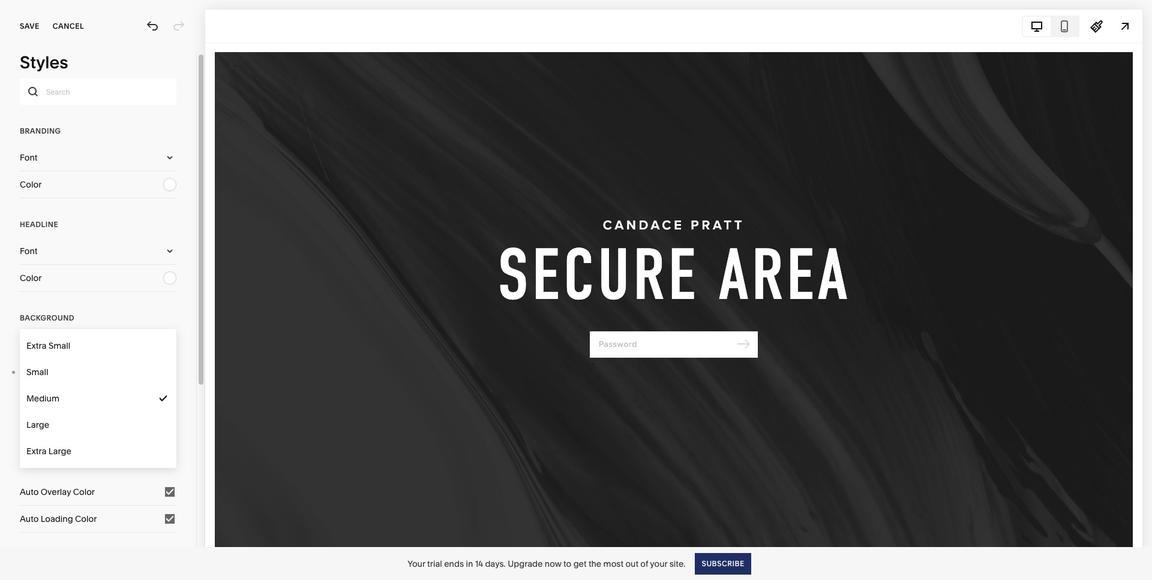 Task type: describe. For each thing, give the bounding box(es) containing it.
auto for auto overlay color
[[20, 487, 39, 498]]

color button for branding
[[20, 172, 176, 198]]

extra small
[[26, 341, 70, 352]]

your
[[650, 559, 668, 570]]

border color
[[20, 421, 71, 432]]

Border Size field
[[20, 386, 176, 412]]

upgrade
[[508, 559, 543, 570]]

auto loading color
[[20, 514, 97, 525]]

border for border color
[[20, 421, 47, 432]]

1 vertical spatial small
[[26, 367, 48, 378]]

to
[[564, 559, 572, 570]]

undo image
[[146, 20, 159, 33]]

your
[[408, 559, 425, 570]]

the
[[589, 559, 602, 570]]

font for branding
[[20, 152, 37, 163]]

color down size
[[49, 421, 71, 432]]

font button for branding
[[20, 145, 176, 171]]

auto for auto loading color
[[20, 514, 39, 525]]

trial
[[427, 559, 442, 570]]

0 vertical spatial large
[[26, 420, 49, 431]]

border size
[[20, 394, 65, 405]]

ends
[[444, 559, 464, 570]]

color up page
[[20, 340, 42, 350]]

1 vertical spatial large
[[48, 447, 71, 457]]

3 color button from the top
[[20, 332, 176, 358]]

styles
[[20, 52, 68, 73]]

0 vertical spatial small
[[48, 341, 70, 352]]



Task type: vqa. For each thing, say whether or not it's contained in the screenshot.
'miscellaneous'
no



Task type: locate. For each thing, give the bounding box(es) containing it.
font down "headline"
[[20, 246, 37, 257]]

0 vertical spatial font
[[20, 152, 37, 163]]

color right overlay
[[73, 487, 95, 498]]

loading
[[41, 514, 73, 525]]

extra
[[26, 341, 46, 352], [26, 447, 46, 457]]

0 vertical spatial auto
[[20, 487, 39, 498]]

2 extra from the top
[[26, 447, 46, 457]]

tab list
[[1023, 17, 1079, 36]]

1 font from the top
[[20, 152, 37, 163]]

save button
[[20, 13, 39, 40]]

1 vertical spatial font
[[20, 246, 37, 257]]

1 vertical spatial font button
[[20, 238, 176, 265]]

color up the background
[[20, 273, 42, 284]]

branding
[[20, 127, 61, 136]]

border down border size
[[20, 421, 47, 432]]

large
[[26, 420, 49, 431], [48, 447, 71, 457]]

color right loading
[[75, 514, 97, 525]]

2 font from the top
[[20, 246, 37, 257]]

0 vertical spatial color button
[[20, 172, 176, 198]]

page
[[20, 367, 40, 378]]

color button for headline
[[20, 265, 176, 292]]

extra large
[[26, 447, 71, 457]]

auto overlay color
[[20, 487, 95, 498]]

most
[[604, 559, 624, 570]]

14
[[475, 559, 483, 570]]

cancel button
[[53, 13, 84, 40]]

1 font button from the top
[[20, 145, 176, 171]]

site.
[[670, 559, 686, 570]]

small up border size
[[26, 367, 48, 378]]

Search text field
[[20, 79, 176, 105]]

1 vertical spatial color button
[[20, 265, 176, 292]]

extra up the imagery
[[26, 447, 46, 457]]

color
[[20, 179, 42, 190], [20, 273, 42, 284], [20, 340, 42, 350], [49, 421, 71, 432], [73, 487, 95, 498], [75, 514, 97, 525]]

color button
[[20, 172, 176, 198], [20, 265, 176, 292], [20, 332, 176, 358]]

0 vertical spatial border
[[42, 367, 69, 378]]

in
[[466, 559, 473, 570]]

background
[[20, 314, 74, 323]]

page border
[[20, 367, 69, 378]]

border inside border color button
[[20, 421, 47, 432]]

1 vertical spatial border
[[20, 394, 47, 405]]

border right page
[[42, 367, 69, 378]]

1 vertical spatial auto
[[20, 514, 39, 525]]

2 color button from the top
[[20, 265, 176, 292]]

your trial ends in 14 days. upgrade now to get the most out of your site.
[[408, 559, 686, 570]]

border for border size
[[20, 394, 47, 405]]

imagery
[[20, 462, 55, 471]]

2 font button from the top
[[20, 238, 176, 265]]

1 vertical spatial extra
[[26, 447, 46, 457]]

list box
[[20, 333, 176, 465]]

1 color button from the top
[[20, 172, 176, 198]]

color up "headline"
[[20, 179, 42, 190]]

now
[[545, 559, 562, 570]]

0 vertical spatial extra
[[26, 341, 46, 352]]

border left size
[[20, 394, 47, 405]]

overlay
[[41, 487, 71, 498]]

font for headline
[[20, 246, 37, 257]]

0 vertical spatial font button
[[20, 145, 176, 171]]

small up page border
[[48, 341, 70, 352]]

font button for headline
[[20, 238, 176, 265]]

size
[[49, 394, 65, 405]]

save
[[20, 22, 39, 31]]

large down border size
[[26, 420, 49, 431]]

cancel
[[53, 22, 84, 31]]

2 vertical spatial color button
[[20, 332, 176, 358]]

auto
[[20, 487, 39, 498], [20, 514, 39, 525]]

2 vertical spatial border
[[20, 421, 47, 432]]

headline
[[20, 220, 58, 229]]

small
[[48, 341, 70, 352], [26, 367, 48, 378]]

of
[[641, 559, 648, 570]]

medium
[[26, 394, 59, 405]]

border color button
[[20, 413, 176, 439]]

1 auto from the top
[[20, 487, 39, 498]]

large up the imagery
[[48, 447, 71, 457]]

days.
[[485, 559, 506, 570]]

extra up page
[[26, 341, 46, 352]]

auto left overlay
[[20, 487, 39, 498]]

out
[[626, 559, 639, 570]]

auto left loading
[[20, 514, 39, 525]]

list box containing extra small
[[20, 333, 176, 465]]

2 auto from the top
[[20, 514, 39, 525]]

1 extra from the top
[[26, 341, 46, 352]]

extra for extra large
[[26, 447, 46, 457]]

get
[[574, 559, 587, 570]]

font
[[20, 152, 37, 163], [20, 246, 37, 257]]

border inside border size field
[[20, 394, 47, 405]]

font button
[[20, 145, 176, 171], [20, 238, 176, 265]]

border
[[42, 367, 69, 378], [20, 394, 47, 405], [20, 421, 47, 432]]

font down branding
[[20, 152, 37, 163]]

extra for extra small
[[26, 341, 46, 352]]



